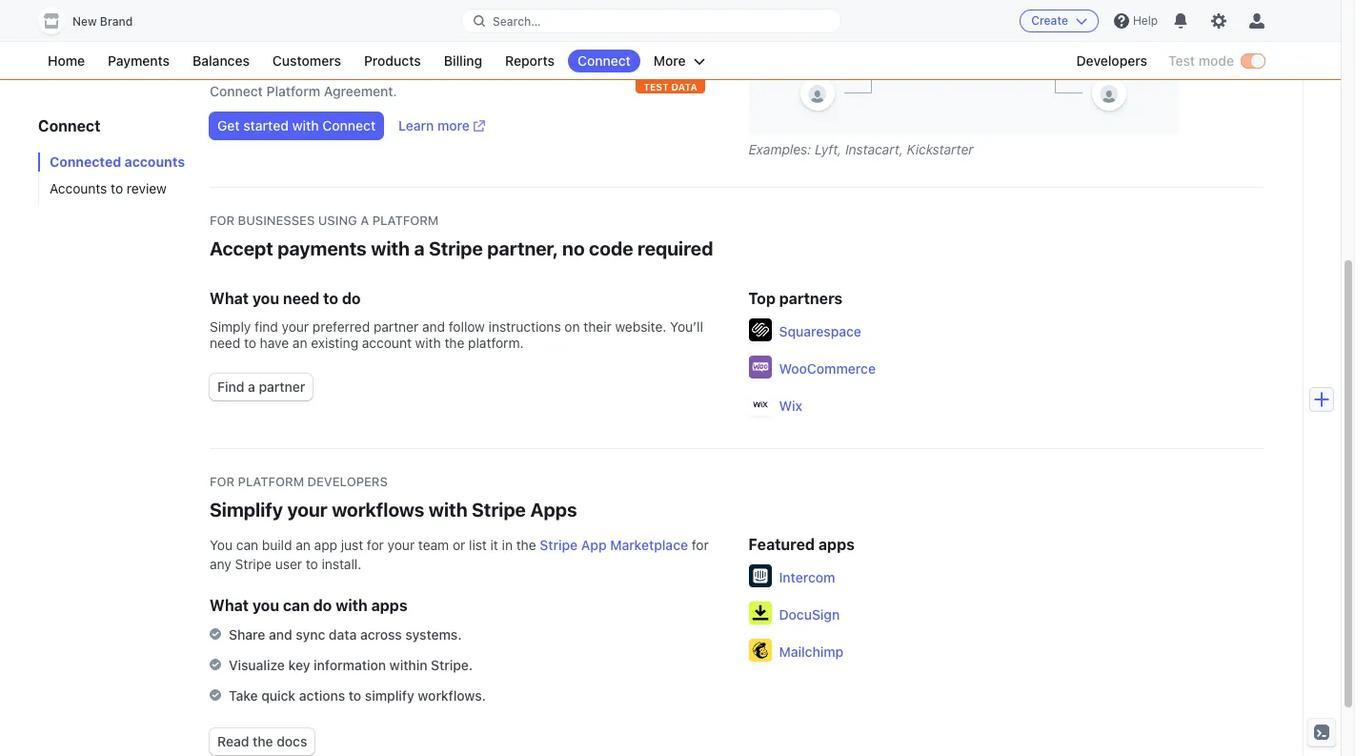 Task type: locate. For each thing, give the bounding box(es) containing it.
1 what from the top
[[210, 290, 249, 307]]

build
[[262, 537, 292, 553]]

with inside for platform developers simplify your workflows with stripe apps
[[429, 499, 468, 521]]

and up data
[[686, 64, 709, 80]]

with down connect platform agreement link
[[292, 117, 319, 133]]

partner right preferred
[[374, 318, 419, 335]]

intercom
[[779, 569, 836, 585]]

0 horizontal spatial partner
[[259, 378, 305, 395]]

0 vertical spatial platform.
[[535, 22, 593, 38]]

app
[[314, 537, 337, 553]]

workflows.
[[418, 687, 486, 704]]

to inside simply find your preferred partner and follow instructions on their website. you'll need to have an existing account with the platform.
[[244, 335, 256, 351]]

0 horizontal spatial more
[[438, 117, 470, 133]]

0 vertical spatial for
[[210, 213, 235, 228]]

0 vertical spatial the
[[445, 335, 465, 351]]

user
[[275, 556, 302, 572]]

apps up across
[[371, 597, 408, 614]]

platform. inside simply find your preferred partner and follow instructions on their website. you'll need to have an existing account with the platform.
[[468, 335, 524, 351]]

0 vertical spatial platform
[[372, 213, 439, 228]]

you
[[210, 537, 233, 553]]

to left our
[[515, 64, 528, 80]]

0 vertical spatial partner
[[374, 318, 419, 335]]

developers link
[[1067, 50, 1157, 72]]

with inside simply find your preferred partner and follow instructions on their website. you'll need to have an existing account with the platform.
[[415, 335, 441, 351]]

2 horizontal spatial the
[[516, 537, 536, 553]]

to left have
[[244, 335, 256, 351]]

for inside for platform developers simplify your workflows with stripe apps
[[210, 474, 235, 489]]

list
[[469, 537, 487, 553]]

customers link
[[263, 50, 351, 72]]

apps up intercom
[[819, 536, 855, 553]]

more
[[636, 22, 668, 38], [438, 117, 470, 133]]

1 vertical spatial within
[[390, 657, 428, 673]]

to right user
[[306, 556, 318, 572]]

and left 'follow'
[[422, 318, 445, 335]]

Search… text field
[[462, 9, 841, 33]]

learn down connect",
[[399, 117, 434, 133]]

and
[[686, 64, 709, 80], [422, 318, 445, 335], [269, 626, 292, 643]]

2 vertical spatial you
[[253, 597, 279, 614]]

for for accept payments with a stripe partner, no code required
[[210, 213, 235, 228]]

with
[[358, 64, 384, 80], [292, 117, 319, 133], [371, 237, 410, 259], [415, 335, 441, 351], [429, 499, 468, 521], [336, 597, 368, 614]]

1 vertical spatial learn more link
[[399, 116, 485, 135]]

to inside by clicking "get started with connect", you agree to our services agreement and connect platform agreement .
[[515, 64, 528, 80]]

0 vertical spatial learn more
[[597, 22, 668, 38]]

1 vertical spatial learn more
[[399, 117, 470, 133]]

1 horizontal spatial learn
[[597, 22, 632, 38]]

get started with connect
[[217, 117, 376, 133]]

0 vertical spatial started
[[311, 64, 355, 80]]

simply find your preferred partner and follow instructions on their website. you'll need to have an existing account with the platform.
[[210, 318, 704, 351]]

accounts
[[125, 153, 185, 170]]

connect down clicking on the left of the page
[[210, 83, 263, 99]]

1 horizontal spatial can
[[283, 597, 310, 614]]

simply
[[210, 318, 251, 335]]

services
[[555, 64, 609, 80]]

0 vertical spatial you
[[451, 64, 473, 80]]

1 vertical spatial platform.
[[468, 335, 524, 351]]

apps
[[819, 536, 855, 553], [371, 597, 408, 614]]

1 for from the left
[[367, 537, 384, 553]]

you up find
[[253, 290, 279, 307]]

provide
[[229, 22, 276, 38]]

0 horizontal spatial started
[[243, 117, 289, 133]]

0 horizontal spatial the
[[253, 733, 273, 749]]

0 vertical spatial what
[[210, 290, 249, 307]]

stripe down build
[[235, 556, 272, 572]]

top partners
[[749, 290, 843, 307]]

products
[[364, 52, 421, 69]]

stripe inside for any stripe user to install.
[[235, 556, 272, 572]]

1 horizontal spatial partner
[[374, 318, 419, 335]]

the inside simply find your preferred partner and follow instructions on their website. you'll need to have an existing account with the platform.
[[445, 335, 465, 351]]

1 horizontal spatial more
[[636, 22, 668, 38]]

balances link
[[183, 50, 259, 72]]

connect inside by clicking "get started with connect", you agree to our services agreement and connect platform agreement .
[[210, 83, 263, 99]]

top
[[749, 290, 776, 307]]

stripe app marketplace link
[[540, 537, 688, 553]]

brand
[[100, 14, 133, 29]]

learn
[[597, 22, 632, 38], [399, 117, 434, 133]]

what up simply on the top
[[210, 290, 249, 307]]

for platform developers simplify your workflows with stripe apps
[[210, 474, 577, 521]]

1 for from the top
[[210, 213, 235, 228]]

it
[[491, 537, 498, 553]]

billing
[[444, 52, 482, 69]]

2 what from the top
[[210, 597, 249, 614]]

1 vertical spatial account
[[362, 335, 412, 351]]

0 vertical spatial an
[[293, 335, 307, 351]]

connect link
[[568, 50, 641, 72]]

1 vertical spatial more
[[438, 117, 470, 133]]

0 vertical spatial agreement
[[613, 64, 682, 80]]

preferred
[[313, 318, 370, 335]]

0 horizontal spatial learn
[[399, 117, 434, 133]]

0 horizontal spatial within
[[390, 657, 428, 673]]

platform inside for platform developers simplify your workflows with stripe apps
[[238, 474, 304, 489]]

using
[[318, 213, 357, 228]]

website.
[[615, 318, 667, 335]]

replacement
[[380, 22, 459, 38]]

with up you can build an app just for your team or list it in the stripe app marketplace
[[429, 499, 468, 521]]

the left docs
[[253, 733, 273, 749]]

a left "bank"
[[280, 22, 287, 38]]

for right just
[[367, 537, 384, 553]]

learn more link up the more
[[597, 21, 683, 40]]

more
[[654, 52, 686, 69]]

Search… search field
[[462, 9, 841, 33]]

you for what you can do with apps
[[253, 597, 279, 614]]

you left agree on the left
[[451, 64, 473, 80]]

1 horizontal spatial started
[[311, 64, 355, 80]]

your inside for platform developers simplify your workflows with stripe apps
[[287, 499, 328, 521]]

find a partner
[[217, 378, 305, 395]]

the right in
[[516, 537, 536, 553]]

systems.
[[406, 626, 462, 643]]

0 horizontal spatial platform
[[238, 474, 304, 489]]

what for what you can do with apps
[[210, 597, 249, 614]]

1 horizontal spatial apps
[[819, 536, 855, 553]]

an right have
[[293, 335, 307, 351]]

account right "bank"
[[325, 22, 376, 38]]

0 horizontal spatial agreement
[[324, 83, 393, 99]]

1 horizontal spatial platform
[[372, 213, 439, 228]]

0 horizontal spatial for
[[367, 537, 384, 553]]

account
[[325, 22, 376, 38], [362, 335, 412, 351]]

get
[[217, 117, 240, 133]]

within up simplify
[[390, 657, 428, 673]]

0 vertical spatial learn
[[597, 22, 632, 38]]

1 vertical spatial you
[[253, 290, 279, 307]]

for inside for businesses using a platform accept payments with a stripe partner, no code required
[[210, 213, 235, 228]]

with right payments
[[371, 237, 410, 259]]

the
[[445, 335, 465, 351], [516, 537, 536, 553], [253, 733, 273, 749]]

0 horizontal spatial do
[[313, 597, 332, 614]]

partner
[[374, 318, 419, 335], [259, 378, 305, 395]]

need up find
[[210, 335, 240, 351]]

1 vertical spatial what
[[210, 597, 249, 614]]

0 horizontal spatial platform.
[[468, 335, 524, 351]]

connect up connected
[[38, 117, 100, 134]]

1 vertical spatial platform
[[238, 474, 304, 489]]

1 vertical spatial and
[[422, 318, 445, 335]]

examples:
[[749, 141, 812, 157]]

connect down search… text field
[[578, 52, 631, 69]]

for
[[210, 213, 235, 228], [210, 474, 235, 489]]

0 vertical spatial learn more link
[[597, 21, 683, 40]]

more down by clicking "get started with connect", you agree to our services agreement and connect platform agreement .
[[438, 117, 470, 133]]

1 vertical spatial an
[[296, 537, 311, 553]]

and inside simply find your preferred partner and follow instructions on their website. you'll need to have an existing account with the platform.
[[422, 318, 445, 335]]

payments link
[[98, 50, 179, 72]]

your up app
[[287, 499, 328, 521]]

an left app
[[296, 537, 311, 553]]

bank
[[291, 22, 322, 38]]

learn more link down by clicking "get started with connect", you agree to our services agreement and connect platform agreement .
[[399, 116, 485, 135]]

agreement up the test
[[613, 64, 682, 80]]

your
[[504, 22, 532, 38], [282, 318, 309, 335], [287, 499, 328, 521], [388, 537, 415, 553]]

need up preferred
[[283, 290, 320, 307]]

to inside for any stripe user to install.
[[306, 556, 318, 572]]

accounts to review
[[50, 180, 167, 196]]

platform.
[[535, 22, 593, 38], [468, 335, 524, 351]]

1 vertical spatial started
[[243, 117, 289, 133]]

test data
[[644, 81, 698, 92]]

do up preferred
[[342, 290, 361, 307]]

platform. up reports
[[535, 22, 593, 38]]

partner down have
[[259, 378, 305, 395]]

learn more
[[597, 22, 668, 38], [399, 117, 470, 133]]

more up the more
[[636, 22, 668, 38]]

reports link
[[496, 50, 564, 72]]

for up simplify
[[210, 474, 235, 489]]

learn more up connect link
[[597, 22, 668, 38]]

for up accept
[[210, 213, 235, 228]]

learn more for right learn more link
[[597, 22, 668, 38]]

1 horizontal spatial and
[[422, 318, 445, 335]]

to down "connected accounts" link
[[111, 180, 123, 196]]

1 vertical spatial partner
[[259, 378, 305, 395]]

0 vertical spatial and
[[686, 64, 709, 80]]

agreement down products link
[[324, 83, 393, 99]]

can right you
[[236, 537, 258, 553]]

with left connect",
[[358, 64, 384, 80]]

need inside simply find your preferred partner and follow instructions on their website. you'll need to have an existing account with the platform.
[[210, 335, 240, 351]]

1 horizontal spatial do
[[342, 290, 361, 307]]

learn up connect link
[[597, 22, 632, 38]]

stripe left partner,
[[429, 237, 483, 259]]

you inside by clicking "get started with connect", you agree to our services agreement and connect platform agreement .
[[451, 64, 473, 80]]

0 horizontal spatial and
[[269, 626, 292, 643]]

you can build an app just for your team or list it in the stripe app marketplace
[[210, 537, 688, 553]]

0 horizontal spatial can
[[236, 537, 258, 553]]

0 horizontal spatial need
[[210, 335, 240, 351]]

any
[[210, 556, 231, 572]]

for right marketplace
[[692, 537, 709, 553]]

2 vertical spatial and
[[269, 626, 292, 643]]

in
[[502, 537, 513, 553]]

learn more for left learn more link
[[399, 117, 470, 133]]

0 vertical spatial can
[[236, 537, 258, 553]]

find
[[255, 318, 278, 335]]

2 for from the left
[[692, 537, 709, 553]]

1 vertical spatial need
[[210, 335, 240, 351]]

0 horizontal spatial apps
[[371, 597, 408, 614]]

1 vertical spatial learn
[[399, 117, 434, 133]]

and left sync
[[269, 626, 292, 643]]

can up sync
[[283, 597, 310, 614]]

simplify
[[210, 499, 283, 521]]

1 horizontal spatial the
[[445, 335, 465, 351]]

do up sync
[[313, 597, 332, 614]]

your right find
[[282, 318, 309, 335]]

an
[[293, 335, 307, 351], [296, 537, 311, 553]]

0 horizontal spatial learn more
[[399, 117, 470, 133]]

started right get
[[243, 117, 289, 133]]

you
[[451, 64, 473, 80], [253, 290, 279, 307], [253, 597, 279, 614]]

platform. left 'on'
[[468, 335, 524, 351]]

stripe
[[429, 237, 483, 259], [472, 499, 526, 521], [540, 537, 578, 553], [235, 556, 272, 572]]

you up share
[[253, 597, 279, 614]]

featured
[[749, 536, 815, 553]]

1 vertical spatial for
[[210, 474, 235, 489]]

what up share
[[210, 597, 249, 614]]

with left 'follow'
[[415, 335, 441, 351]]

platform right using
[[372, 213, 439, 228]]

the left instructions
[[445, 335, 465, 351]]

mailchimp link
[[779, 642, 844, 661]]

1 horizontal spatial for
[[692, 537, 709, 553]]

0 vertical spatial within
[[462, 22, 500, 38]]

instacart,
[[846, 141, 904, 157]]

2 for from the top
[[210, 474, 235, 489]]

within
[[462, 22, 500, 38], [390, 657, 428, 673]]

team
[[418, 537, 449, 553]]

connect down connect platform agreement link
[[322, 117, 376, 133]]

provide a bank account replacement within your platform.
[[229, 22, 593, 38]]

stripe up it
[[472, 499, 526, 521]]

started up connect platform agreement link
[[311, 64, 355, 80]]

apps
[[530, 499, 577, 521]]

connect inside 'button'
[[322, 117, 376, 133]]

2 horizontal spatial and
[[686, 64, 709, 80]]

have
[[260, 335, 289, 351]]

a up simply find your preferred partner and follow instructions on their website. you'll need to have an existing account with the platform.
[[414, 237, 425, 259]]

account right existing
[[362, 335, 412, 351]]

connect
[[578, 52, 631, 69], [210, 83, 263, 99], [38, 117, 100, 134], [322, 117, 376, 133]]

balances
[[193, 52, 250, 69]]

find
[[217, 378, 244, 395]]

platform up simplify
[[238, 474, 304, 489]]

1 horizontal spatial learn more
[[597, 22, 668, 38]]

learn more link
[[597, 21, 683, 40], [399, 116, 485, 135]]

can
[[236, 537, 258, 553], [283, 597, 310, 614]]

1 horizontal spatial need
[[283, 290, 320, 307]]

within up 'billing'
[[462, 22, 500, 38]]

what you can do with apps
[[210, 597, 408, 614]]

learn more down by clicking "get started with connect", you agree to our services agreement and connect platform agreement .
[[399, 117, 470, 133]]

1 horizontal spatial within
[[462, 22, 500, 38]]



Task type: vqa. For each thing, say whether or not it's contained in the screenshot.
Intercom link
yes



Task type: describe. For each thing, give the bounding box(es) containing it.
new
[[72, 14, 97, 29]]

a right find
[[248, 378, 255, 395]]

payments
[[108, 52, 170, 69]]

reports
[[505, 52, 555, 69]]

stripe left app
[[540, 537, 578, 553]]

your left team
[[388, 537, 415, 553]]

you for what you need to do
[[253, 290, 279, 307]]

test
[[644, 81, 669, 92]]

on
[[565, 318, 580, 335]]

with up share and sync data across systems.
[[336, 597, 368, 614]]

partner,
[[487, 237, 558, 259]]

read
[[217, 733, 249, 749]]

their
[[584, 318, 612, 335]]

what you need to do
[[210, 290, 361, 307]]

woocommerce link
[[779, 359, 876, 378]]

lyft,
[[815, 141, 842, 157]]

data
[[329, 626, 357, 643]]

intercom link
[[779, 568, 836, 587]]

started inside 'button'
[[243, 117, 289, 133]]

new brand
[[72, 14, 133, 29]]

test mode
[[1169, 52, 1235, 69]]

0 vertical spatial apps
[[819, 536, 855, 553]]

developers
[[1077, 52, 1148, 69]]

stripe inside for businesses using a platform accept payments with a stripe partner, no code required
[[429, 237, 483, 259]]

1 horizontal spatial learn more link
[[597, 21, 683, 40]]

by clicking "get started with connect", you agree to our services agreement and connect platform agreement .
[[210, 64, 709, 99]]

billing link
[[434, 50, 492, 72]]

mailchimp
[[779, 643, 844, 659]]

more button
[[644, 50, 715, 72]]

"get
[[280, 64, 307, 80]]

platform inside for businesses using a platform accept payments with a stripe partner, no code required
[[372, 213, 439, 228]]

services agreement link
[[555, 64, 682, 80]]

take quick actions to simplify workflows.
[[229, 687, 486, 704]]

for for simplify your workflows with stripe apps
[[210, 474, 235, 489]]

1 vertical spatial agreement
[[324, 83, 393, 99]]

agree
[[477, 64, 512, 80]]

stripe inside for platform developers simplify your workflows with stripe apps
[[472, 499, 526, 521]]

0 vertical spatial account
[[325, 22, 376, 38]]

0 horizontal spatial learn more link
[[399, 116, 485, 135]]

visualize key information within stripe.
[[229, 657, 473, 673]]

connected
[[50, 153, 121, 170]]

accounts
[[50, 180, 107, 196]]

create button
[[1020, 10, 1099, 32]]

your inside simply find your preferred partner and follow instructions on their website. you'll need to have an existing account with the platform.
[[282, 318, 309, 335]]

quick
[[261, 687, 296, 704]]

.
[[393, 83, 397, 99]]

developers
[[308, 474, 388, 489]]

find a partner link
[[210, 374, 313, 400]]

businesses
[[238, 213, 315, 228]]

0 vertical spatial more
[[636, 22, 668, 38]]

a right using
[[361, 213, 369, 228]]

platform
[[267, 83, 320, 99]]

clicking
[[229, 64, 276, 80]]

your up reports
[[504, 22, 532, 38]]

home
[[48, 52, 85, 69]]

squarespace link
[[779, 322, 862, 341]]

get started with connect button
[[210, 112, 383, 139]]

an inside simply find your preferred partner and follow instructions on their website. you'll need to have an existing account with the platform.
[[293, 335, 307, 351]]

across
[[360, 626, 402, 643]]

connected accounts
[[50, 153, 185, 170]]

review
[[127, 180, 167, 196]]

learn for right learn more link
[[597, 22, 632, 38]]

connected accounts link
[[38, 153, 191, 172]]

install.
[[322, 556, 362, 572]]

test
[[1169, 52, 1196, 69]]

0 vertical spatial need
[[283, 290, 320, 307]]

docusign
[[779, 606, 840, 622]]

you'll
[[670, 318, 704, 335]]

1 vertical spatial can
[[283, 597, 310, 614]]

marketplace
[[610, 537, 688, 553]]

what for what you need to do
[[210, 290, 249, 307]]

to up preferred
[[323, 290, 338, 307]]

with inside 'button'
[[292, 117, 319, 133]]

information
[[314, 657, 386, 673]]

actions
[[299, 687, 345, 704]]

our
[[531, 64, 551, 80]]

take
[[229, 687, 258, 704]]

share
[[229, 626, 265, 643]]

existing
[[311, 335, 359, 351]]

account inside simply find your preferred partner and follow instructions on their website. you'll need to have an existing account with the platform.
[[362, 335, 412, 351]]

for inside for any stripe user to install.
[[692, 537, 709, 553]]

just
[[341, 537, 363, 553]]

or
[[453, 537, 466, 553]]

to down visualize key information within stripe.
[[349, 687, 362, 704]]

2 vertical spatial the
[[253, 733, 273, 749]]

1 vertical spatial apps
[[371, 597, 408, 614]]

new brand button
[[38, 8, 152, 34]]

0 vertical spatial do
[[342, 290, 361, 307]]

simplify
[[365, 687, 414, 704]]

docusign link
[[779, 605, 840, 624]]

accounts to review link
[[38, 179, 191, 198]]

wix
[[779, 397, 803, 413]]

wix link
[[779, 396, 803, 415]]

partner inside simply find your preferred partner and follow instructions on their website. you'll need to have an existing account with the platform.
[[374, 318, 419, 335]]

partners
[[780, 290, 843, 307]]

woocommerce
[[779, 360, 876, 376]]

started inside by clicking "get started with connect", you agree to our services agreement and connect platform agreement .
[[311, 64, 355, 80]]

read the docs
[[217, 733, 307, 749]]

help
[[1133, 13, 1158, 28]]

share and sync data across systems.
[[229, 626, 462, 643]]

with inside by clicking "get started with connect", you agree to our services agreement and connect platform agreement .
[[358, 64, 384, 80]]

connect",
[[388, 64, 447, 80]]

data
[[672, 81, 698, 92]]

payments
[[278, 237, 367, 259]]

1 horizontal spatial platform.
[[535, 22, 593, 38]]

visualize
[[229, 657, 285, 673]]

sync
[[296, 626, 325, 643]]

with inside for businesses using a platform accept payments with a stripe partner, no code required
[[371, 237, 410, 259]]

1 horizontal spatial agreement
[[613, 64, 682, 80]]

and inside by clicking "get started with connect", you agree to our services agreement and connect platform agreement .
[[686, 64, 709, 80]]

create
[[1032, 13, 1069, 28]]

learn for left learn more link
[[399, 117, 434, 133]]

workflows
[[332, 499, 425, 521]]

1 vertical spatial the
[[516, 537, 536, 553]]

app
[[581, 537, 607, 553]]

1 vertical spatial do
[[313, 597, 332, 614]]



